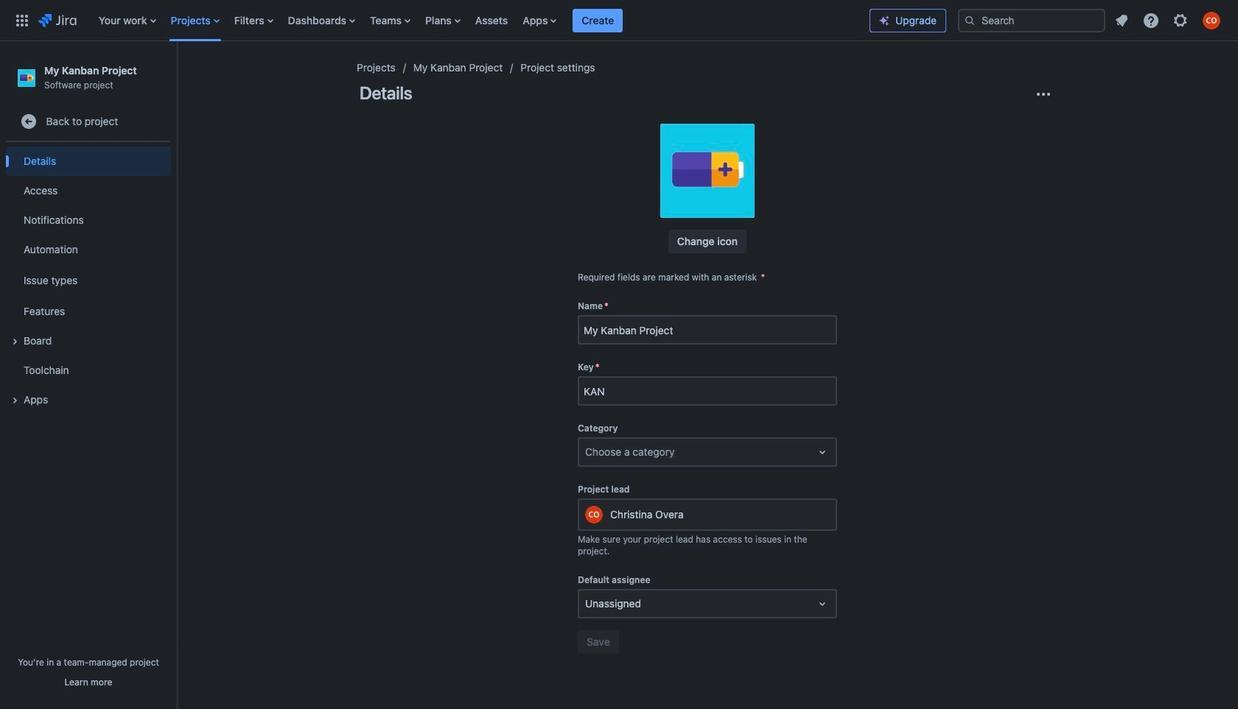 Task type: vqa. For each thing, say whether or not it's contained in the screenshot.
appswitcher icon
yes



Task type: describe. For each thing, give the bounding box(es) containing it.
appswitcher icon image
[[13, 11, 31, 29]]

group inside the sidebar element
[[6, 142, 171, 420]]

0 horizontal spatial list
[[91, 0, 870, 41]]

1 expand image from the top
[[6, 333, 24, 351]]

notifications image
[[1113, 11, 1131, 29]]



Task type: locate. For each thing, give the bounding box(es) containing it.
None text field
[[585, 445, 588, 460], [585, 597, 588, 612], [585, 445, 588, 460], [585, 597, 588, 612]]

open image
[[814, 444, 832, 462], [814, 596, 832, 613]]

project avatar image
[[661, 124, 755, 218]]

1 horizontal spatial list
[[1109, 7, 1230, 34]]

help image
[[1143, 11, 1160, 29]]

banner
[[0, 0, 1239, 41]]

Search field
[[958, 8, 1106, 32]]

expand image
[[6, 333, 24, 351], [6, 392, 24, 410]]

0 vertical spatial expand image
[[6, 333, 24, 351]]

sidebar navigation image
[[161, 59, 193, 88]]

None search field
[[958, 8, 1106, 32]]

list
[[91, 0, 870, 41], [1109, 7, 1230, 34]]

settings image
[[1172, 11, 1190, 29]]

sidebar element
[[0, 41, 177, 710]]

list item
[[573, 0, 623, 41]]

None field
[[579, 317, 836, 344], [579, 378, 836, 405], [579, 317, 836, 344], [579, 378, 836, 405]]

more image
[[1035, 86, 1053, 103]]

2 open image from the top
[[814, 596, 832, 613]]

0 vertical spatial open image
[[814, 444, 832, 462]]

2 expand image from the top
[[6, 392, 24, 410]]

search image
[[964, 14, 976, 26]]

jira image
[[38, 11, 76, 29], [38, 11, 76, 29]]

1 open image from the top
[[814, 444, 832, 462]]

primary element
[[9, 0, 870, 41]]

group
[[6, 142, 171, 420]]

1 vertical spatial expand image
[[6, 392, 24, 410]]

your profile and settings image
[[1203, 11, 1221, 29]]

1 vertical spatial open image
[[814, 596, 832, 613]]



